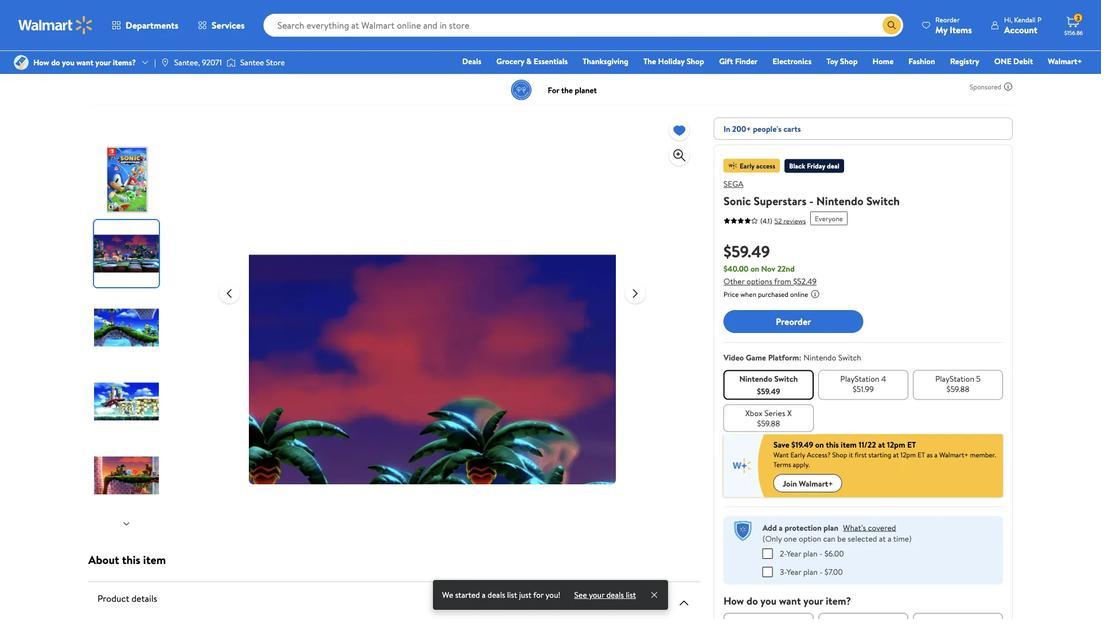 Task type: describe. For each thing, give the bounding box(es) containing it.
add
[[763, 523, 778, 534]]

join walmart+ link
[[774, 475, 843, 493]]

zoom image modal image
[[673, 149, 687, 162]]

grocery
[[497, 56, 525, 67]]

video games / nintendo / nintendo switch / nintendo switch games
[[88, 49, 345, 60]]

series
[[765, 408, 786, 419]]

deals link
[[457, 55, 487, 67]]

one debit link
[[990, 55, 1039, 67]]

registry link
[[946, 55, 985, 67]]

one
[[784, 533, 797, 545]]

list inside button
[[626, 590, 636, 601]]

friday
[[808, 161, 826, 171]]

for
[[534, 590, 544, 601]]

can
[[824, 533, 836, 545]]

nintendo inside nintendo switch $59.49
[[740, 373, 773, 385]]

(4.1) 52 reviews
[[761, 216, 806, 226]]

be
[[838, 533, 847, 545]]

a right add
[[779, 523, 783, 534]]

3 / from the left
[[254, 49, 257, 60]]

next media item image
[[629, 287, 643, 300]]

0 horizontal spatial item
[[143, 552, 166, 568]]

departments button
[[102, 11, 188, 39]]

product details image
[[678, 597, 691, 611]]

sega
[[724, 178, 744, 190]]

this inside save $19.49 on this item 11/22 at 12pm et want early access? shop it first starting at 12pm et as a walmart+ member. terms apply.
[[827, 439, 840, 451]]

reviews
[[784, 216, 806, 226]]

4
[[882, 373, 887, 385]]

200+
[[733, 123, 752, 134]]

want for item?
[[780, 595, 802, 609]]

early access
[[740, 161, 776, 171]]

how for how do you want your item?
[[724, 595, 745, 609]]

your inside see your deals list button
[[589, 590, 605, 601]]

0 horizontal spatial early
[[740, 161, 755, 171]]

gift finder
[[720, 56, 758, 67]]

hi, kendall p account
[[1005, 15, 1042, 36]]

(only
[[763, 533, 783, 545]]

black
[[790, 161, 806, 171]]

santee, 92071
[[174, 57, 222, 68]]

video for video games / nintendo / nintendo switch / nintendo switch games
[[88, 49, 109, 60]]

playstation 5 $59.88
[[936, 373, 981, 395]]

from
[[775, 276, 792, 287]]

online
[[791, 290, 809, 300]]

your for how do you want your item?
[[804, 595, 824, 609]]

items?
[[113, 57, 136, 68]]

people's
[[754, 123, 782, 134]]

kendall
[[1015, 15, 1037, 24]]

deal
[[828, 161, 840, 171]]

playstation 4 $51.99
[[841, 373, 887, 395]]

(4.1)
[[761, 216, 773, 226]]

first
[[855, 451, 867, 460]]

previous media item image
[[223, 287, 236, 300]]

finder
[[736, 56, 758, 67]]

save
[[774, 439, 790, 451]]

superstars
[[754, 193, 807, 209]]

:
[[800, 352, 802, 364]]

sonic
[[724, 193, 752, 209]]

close image
[[650, 591, 659, 600]]

0 horizontal spatial list
[[508, 590, 518, 601]]

remove from favorites list, sonic superstars - nintendo switch image
[[673, 123, 687, 137]]

22nd
[[778, 263, 795, 275]]

year for 2-
[[787, 549, 802, 560]]

how do you want your item?
[[724, 595, 852, 609]]

p
[[1038, 15, 1042, 24]]

one debit
[[995, 56, 1034, 67]]

platform
[[769, 352, 800, 364]]

nintendo inside sega sonic superstars - nintendo switch
[[817, 193, 864, 209]]

walmart plus image
[[724, 435, 765, 498]]

next image image
[[122, 520, 131, 529]]

sonic superstars - nintendo switch - image 4 of 9 image
[[94, 368, 161, 436]]

- for $6.00
[[820, 549, 823, 560]]

holiday
[[659, 56, 685, 67]]

$59.49 inside "$59.49 $40.00 on nov 22nd other options from $52.49"
[[724, 240, 771, 263]]

3-Year plan - $7.00 checkbox
[[763, 568, 773, 578]]

home
[[873, 56, 894, 67]]

essentials
[[534, 56, 568, 67]]

video game platform list
[[722, 368, 1006, 435]]

$59.88 inside playstation 5 $59.88
[[947, 384, 970, 395]]

deals inside see your deals list button
[[607, 590, 624, 601]]

the holiday shop
[[644, 56, 705, 67]]

walmart image
[[18, 16, 93, 34]]

a right started
[[482, 590, 486, 601]]

at right 11/22
[[879, 439, 886, 451]]

thanksgiving link
[[578, 55, 634, 67]]

store
[[266, 57, 285, 68]]

when
[[741, 290, 757, 300]]

see
[[575, 590, 587, 601]]

$59.49 $40.00 on nov 22nd other options from $52.49
[[724, 240, 817, 287]]

wpp logo image
[[733, 521, 754, 542]]

just
[[520, 590, 532, 601]]

see your deals list button
[[570, 581, 641, 611]]

Search search field
[[264, 14, 904, 37]]

5
[[977, 373, 981, 385]]

registry
[[951, 56, 980, 67]]

2 games from the left
[[321, 49, 345, 60]]

52 reviews link
[[773, 216, 806, 226]]

your for how do you want your items?
[[95, 57, 111, 68]]

see your deals list
[[575, 590, 636, 601]]

what's
[[844, 523, 867, 534]]

walmart+ link
[[1044, 55, 1088, 67]]

- for nintendo
[[810, 193, 814, 209]]

on for $59.49
[[751, 263, 760, 275]]

item inside save $19.49 on this item 11/22 at 12pm et want early access? shop it first starting at 12pm et as a walmart+ member. terms apply.
[[841, 439, 857, 451]]

member.
[[971, 451, 997, 460]]

1 / from the left
[[139, 49, 142, 60]]

add a protection plan what's covered (only one option can be selected at a time)
[[763, 523, 912, 545]]

item?
[[826, 595, 852, 609]]

shop right the holiday
[[687, 56, 705, 67]]

option
[[799, 533, 822, 545]]

thanksgiving
[[583, 56, 629, 67]]

access
[[757, 161, 776, 171]]

$40.00
[[724, 263, 749, 275]]

other
[[724, 276, 745, 287]]

join walmart+
[[783, 478, 834, 489]]

a inside save $19.49 on this item 11/22 at 12pm et want early access? shop it first starting at 12pm et as a walmart+ member. terms apply.
[[935, 451, 938, 460]]

services button
[[188, 11, 255, 39]]

started
[[456, 590, 480, 601]]

video game platform : nintendo switch
[[724, 352, 862, 364]]

sonic superstars - nintendo switch - image 3 of 9 image
[[94, 294, 161, 362]]

 image for santee, 92071
[[161, 58, 170, 67]]

$59.49 inside nintendo switch $59.49
[[758, 386, 781, 397]]



Task type: locate. For each thing, give the bounding box(es) containing it.
deals
[[463, 56, 482, 67]]

1 vertical spatial how
[[724, 595, 745, 609]]

preorder
[[776, 316, 812, 328]]

item up "details"
[[143, 552, 166, 568]]

12pm left as
[[901, 451, 917, 460]]

year down 2-year plan - $6.00
[[787, 567, 802, 578]]

at
[[879, 439, 886, 451], [894, 451, 900, 460], [880, 533, 887, 545]]

playstation inside 'playstation 4 $51.99'
[[841, 373, 880, 385]]

0 horizontal spatial how
[[33, 57, 49, 68]]

playstation left 4
[[841, 373, 880, 385]]

purchased
[[759, 290, 789, 300]]

plan down 2-year plan - $6.00
[[804, 567, 818, 578]]

on left nov
[[751, 263, 760, 275]]

a right as
[[935, 451, 938, 460]]

/ right the nintendo link
[[184, 49, 187, 60]]

grocery & essentials link
[[492, 55, 573, 67]]

price
[[724, 290, 739, 300]]

legal information image
[[811, 290, 820, 299]]

$52.49
[[794, 276, 817, 287]]

plan left what's
[[824, 523, 839, 534]]

0 horizontal spatial you
[[62, 57, 75, 68]]

-
[[810, 193, 814, 209], [820, 549, 823, 560], [820, 567, 823, 578]]

1 horizontal spatial you
[[761, 595, 777, 609]]

electronics
[[773, 56, 812, 67]]

early left access
[[740, 161, 755, 171]]

early
[[740, 161, 755, 171], [791, 451, 806, 460]]

0 horizontal spatial deals
[[488, 590, 506, 601]]

0 horizontal spatial games
[[111, 49, 134, 60]]

$59.49 up $40.00
[[724, 240, 771, 263]]

shop inside save $19.49 on this item 11/22 at 12pm et want early access? shop it first starting at 12pm et as a walmart+ member. terms apply.
[[833, 451, 848, 460]]

0 vertical spatial you
[[62, 57, 75, 68]]

1 horizontal spatial how
[[724, 595, 745, 609]]

1 vertical spatial you
[[761, 595, 777, 609]]

toy
[[827, 56, 839, 67]]

2 horizontal spatial walmart+
[[1049, 56, 1083, 67]]

1 horizontal spatial et
[[918, 451, 926, 460]]

$51.99
[[853, 384, 875, 395]]

home link
[[868, 55, 900, 67]]

playstation
[[841, 373, 880, 385], [936, 373, 975, 385]]

early right "want" in the right bottom of the page
[[791, 451, 806, 460]]

1 vertical spatial walmart+
[[940, 451, 969, 460]]

1 horizontal spatial  image
[[161, 58, 170, 67]]

0 horizontal spatial on
[[751, 263, 760, 275]]

0 vertical spatial item
[[841, 439, 857, 451]]

1 horizontal spatial /
[[184, 49, 187, 60]]

account
[[1005, 23, 1038, 36]]

search icon image
[[888, 21, 897, 30]]

terms
[[774, 460, 792, 470]]

- for $7.00
[[820, 567, 823, 578]]

0 vertical spatial walmart+
[[1049, 56, 1083, 67]]

departments
[[126, 19, 179, 32]]

deals right started
[[488, 590, 506, 601]]

santee
[[240, 57, 264, 68]]

0 horizontal spatial playstation
[[841, 373, 880, 385]]

fashion
[[909, 56, 936, 67]]

sonic superstars - nintendo switch image
[[249, 118, 616, 485]]

year for 3-
[[787, 567, 802, 578]]

want left items? at the left top
[[76, 57, 94, 68]]

0 horizontal spatial $59.88
[[758, 418, 781, 429]]

at right "selected"
[[880, 533, 887, 545]]

1 vertical spatial on
[[816, 439, 825, 451]]

in 200+ people's carts
[[724, 123, 802, 134]]

shop right 'toy'
[[841, 56, 858, 67]]

video left items? at the left top
[[88, 49, 109, 60]]

plan inside the add a protection plan what's covered (only one option can be selected at a time)
[[824, 523, 839, 534]]

1 horizontal spatial this
[[827, 439, 840, 451]]

$59.88 left 5
[[947, 384, 970, 395]]

sonic superstars - nintendo switch - image 5 of 9 image
[[94, 443, 161, 510]]

1 vertical spatial year
[[787, 567, 802, 578]]

1 vertical spatial want
[[780, 595, 802, 609]]

0 vertical spatial how
[[33, 57, 49, 68]]

1 vertical spatial -
[[820, 549, 823, 560]]

1 horizontal spatial walmart+
[[940, 451, 969, 460]]

early inside save $19.49 on this item 11/22 at 12pm et want early access? shop it first starting at 12pm et as a walmart+ member. terms apply.
[[791, 451, 806, 460]]

2 horizontal spatial your
[[804, 595, 824, 609]]

we started a deals list just for you!
[[443, 590, 561, 601]]

12pm
[[888, 439, 906, 451], [901, 451, 917, 460]]

shop left "it"
[[833, 451, 848, 460]]

year down one
[[787, 549, 802, 560]]

your left items? at the left top
[[95, 57, 111, 68]]

gift
[[720, 56, 734, 67]]

0 horizontal spatial walmart+
[[800, 478, 834, 489]]

2-
[[780, 549, 787, 560]]

you down 3-year plan - $7.00 checkbox
[[761, 595, 777, 609]]

on inside save $19.49 on this item 11/22 at 12pm et want early access? shop it first starting at 12pm et as a walmart+ member. terms apply.
[[816, 439, 825, 451]]

this right "about"
[[122, 552, 141, 568]]

$59.88 inside "xbox series x $59.88"
[[758, 418, 781, 429]]

how down 'walmart' image
[[33, 57, 49, 68]]

92071
[[202, 57, 222, 68]]

the
[[644, 56, 657, 67]]

year
[[787, 549, 802, 560], [787, 567, 802, 578]]

- left $7.00
[[820, 567, 823, 578]]

1 horizontal spatial do
[[747, 595, 759, 609]]

1 vertical spatial plan
[[804, 549, 818, 560]]

sega sonic superstars - nintendo switch
[[724, 178, 901, 209]]

1 horizontal spatial your
[[589, 590, 605, 601]]

/ left the store
[[254, 49, 257, 60]]

0 horizontal spatial want
[[76, 57, 94, 68]]

deals right see
[[607, 590, 624, 601]]

0 horizontal spatial  image
[[14, 55, 29, 70]]

1 horizontal spatial want
[[780, 595, 802, 609]]

games
[[111, 49, 134, 60], [321, 49, 345, 60]]

the holiday shop link
[[639, 55, 710, 67]]

3-
[[780, 567, 787, 578]]

$7.00
[[825, 567, 843, 578]]

walmart+ inside save $19.49 on this item 11/22 at 12pm et want early access? shop it first starting at 12pm et as a walmart+ member. terms apply.
[[940, 451, 969, 460]]

2-year plan - $6.00
[[780, 549, 845, 560]]

$6.00
[[825, 549, 845, 560]]

0 horizontal spatial et
[[908, 439, 917, 451]]

Walmart Site-Wide search field
[[264, 14, 904, 37]]

other options from $52.49 button
[[724, 276, 817, 287]]

save $19.49 on this item 11/22 at 12pm et want early access? shop it first starting at 12pm et as a walmart+ member. terms apply.
[[774, 439, 997, 470]]

0 vertical spatial -
[[810, 193, 814, 209]]

walmart+ down $156.86
[[1049, 56, 1083, 67]]

plan
[[824, 523, 839, 534], [804, 549, 818, 560], [804, 567, 818, 578]]

0 vertical spatial want
[[76, 57, 94, 68]]

0 horizontal spatial your
[[95, 57, 111, 68]]

santee store
[[240, 57, 285, 68]]

how right product details image
[[724, 595, 745, 609]]

0 vertical spatial do
[[51, 57, 60, 68]]

1 vertical spatial item
[[143, 552, 166, 568]]

do for how do you want your item?
[[747, 595, 759, 609]]

2-Year plan - $6.00 checkbox
[[763, 549, 773, 560]]

1 horizontal spatial on
[[816, 439, 825, 451]]

options
[[747, 276, 773, 287]]

0 vertical spatial video
[[88, 49, 109, 60]]

0 vertical spatial early
[[740, 161, 755, 171]]

your left 'item?'
[[804, 595, 824, 609]]

black friday deal
[[790, 161, 840, 171]]

selected
[[848, 533, 878, 545]]

$59.88 left x
[[758, 418, 781, 429]]

walmart+ right as
[[940, 451, 969, 460]]

santee,
[[174, 57, 200, 68]]

do for how do you want your items?
[[51, 57, 60, 68]]

 image right "|"
[[161, 58, 170, 67]]

want
[[76, 57, 94, 68], [780, 595, 802, 609]]

1 vertical spatial do
[[747, 595, 759, 609]]

1 vertical spatial this
[[122, 552, 141, 568]]

2 vertical spatial -
[[820, 567, 823, 578]]

switch inside nintendo switch $59.49
[[775, 373, 798, 385]]

at right starting
[[894, 451, 900, 460]]

playstation left 5
[[936, 373, 975, 385]]

a
[[935, 451, 938, 460], [779, 523, 783, 534], [888, 533, 892, 545], [482, 590, 486, 601]]

sonic superstars - nintendo switch - image 1 of 9 image
[[94, 146, 161, 214]]

you down 'walmart' image
[[62, 57, 75, 68]]

&
[[527, 56, 532, 67]]

52
[[775, 216, 783, 226]]

1 horizontal spatial early
[[791, 451, 806, 460]]

reorder my items
[[936, 15, 973, 36]]

1 vertical spatial video
[[724, 352, 745, 364]]

nov
[[762, 263, 776, 275]]

- inside sega sonic superstars - nintendo switch
[[810, 193, 814, 209]]

ad disclaimer and feedback for skylinedisplayad image
[[1004, 82, 1014, 91]]

on right $19.49
[[816, 439, 825, 451]]

0 horizontal spatial do
[[51, 57, 60, 68]]

your right see
[[589, 590, 605, 601]]

video left game
[[724, 352, 745, 364]]

on for save
[[816, 439, 825, 451]]

list left close image
[[626, 590, 636, 601]]

video games link
[[88, 49, 134, 60]]

0 vertical spatial $59.49
[[724, 240, 771, 263]]

/ left "|"
[[139, 49, 142, 60]]

2 / from the left
[[184, 49, 187, 60]]

want down 3-
[[780, 595, 802, 609]]

video for video game platform : nintendo switch
[[724, 352, 745, 364]]

you for how do you want your items?
[[62, 57, 75, 68]]

item left 11/22
[[841, 439, 857, 451]]

1 vertical spatial early
[[791, 451, 806, 460]]

starting
[[869, 451, 892, 460]]

deals
[[607, 590, 624, 601], [488, 590, 506, 601]]

access?
[[808, 451, 831, 460]]

walmart+ down apply.
[[800, 478, 834, 489]]

how for how do you want your items?
[[33, 57, 49, 68]]

 image
[[227, 57, 236, 68]]

nintendo switch link
[[192, 49, 249, 60]]

everyone
[[816, 214, 844, 224]]

2 vertical spatial walmart+
[[800, 478, 834, 489]]

 image for how do you want your items?
[[14, 55, 29, 70]]

playstation for $51.99
[[841, 373, 880, 385]]

1 horizontal spatial games
[[321, 49, 345, 60]]

on
[[751, 263, 760, 275], [816, 439, 825, 451]]

want for items?
[[76, 57, 94, 68]]

1 games from the left
[[111, 49, 134, 60]]

0 vertical spatial this
[[827, 439, 840, 451]]

switch inside sega sonic superstars - nintendo switch
[[867, 193, 901, 209]]

sonic superstars - nintendo switch - image 2 of 9 image
[[94, 220, 161, 288]]

$59.49 up series
[[758, 386, 781, 397]]

on inside "$59.49 $40.00 on nov 22nd other options from $52.49"
[[751, 263, 760, 275]]

1 horizontal spatial playstation
[[936, 373, 975, 385]]

1 horizontal spatial $59.88
[[947, 384, 970, 395]]

1 year from the top
[[787, 549, 802, 560]]

1 vertical spatial $59.88
[[758, 418, 781, 429]]

12pm right 11/22
[[888, 439, 906, 451]]

playstation inside playstation 5 $59.88
[[936, 373, 975, 385]]

 image down 'walmart' image
[[14, 55, 29, 70]]

2 playstation from the left
[[936, 373, 975, 385]]

do
[[51, 57, 60, 68], [747, 595, 759, 609]]

join
[[783, 478, 798, 489]]

playstation for $59.88
[[936, 373, 975, 385]]

plan for $7.00
[[804, 567, 818, 578]]

1 horizontal spatial item
[[841, 439, 857, 451]]

0 horizontal spatial this
[[122, 552, 141, 568]]

1 horizontal spatial list
[[626, 590, 636, 601]]

0 horizontal spatial video
[[88, 49, 109, 60]]

grocery & essentials
[[497, 56, 568, 67]]

electronics link
[[768, 55, 817, 67]]

shop
[[687, 56, 705, 67], [841, 56, 858, 67], [833, 451, 848, 460]]

details
[[132, 593, 157, 606]]

game
[[746, 352, 767, 364]]

 image
[[14, 55, 29, 70], [161, 58, 170, 67]]

0 vertical spatial on
[[751, 263, 760, 275]]

you for how do you want your item?
[[761, 595, 777, 609]]

0 vertical spatial year
[[787, 549, 802, 560]]

list left just
[[508, 590, 518, 601]]

1 horizontal spatial video
[[724, 352, 745, 364]]

covered
[[869, 523, 897, 534]]

plan down "option" on the bottom right
[[804, 549, 818, 560]]

nintendo link
[[147, 49, 179, 60]]

1 horizontal spatial deals
[[607, 590, 624, 601]]

0 vertical spatial $59.88
[[947, 384, 970, 395]]

at inside the add a protection plan what's covered (only one option can be selected at a time)
[[880, 533, 887, 545]]

1 playstation from the left
[[841, 373, 880, 385]]

this left "it"
[[827, 439, 840, 451]]

- right superstars
[[810, 193, 814, 209]]

2 year from the top
[[787, 567, 802, 578]]

nintendo switch games link
[[261, 49, 345, 60]]

x
[[788, 408, 792, 419]]

0 vertical spatial plan
[[824, 523, 839, 534]]

a left time)
[[888, 533, 892, 545]]

one
[[995, 56, 1012, 67]]

want
[[774, 451, 789, 460]]

xbox series x $59.88
[[746, 408, 792, 429]]

reorder
[[936, 15, 961, 24]]

- left the $6.00
[[820, 549, 823, 560]]

about
[[88, 552, 119, 568]]

2 vertical spatial plan
[[804, 567, 818, 578]]

save $19.49 on this item 11/22 at 12pm et element
[[774, 439, 917, 451]]

product
[[98, 593, 129, 606]]

1 vertical spatial $59.49
[[758, 386, 781, 397]]

0 horizontal spatial /
[[139, 49, 142, 60]]

items
[[951, 23, 973, 36]]

plan for $6.00
[[804, 549, 818, 560]]

2 horizontal spatial /
[[254, 49, 257, 60]]



Task type: vqa. For each thing, say whether or not it's contained in the screenshot.
the Black Friday deal
yes



